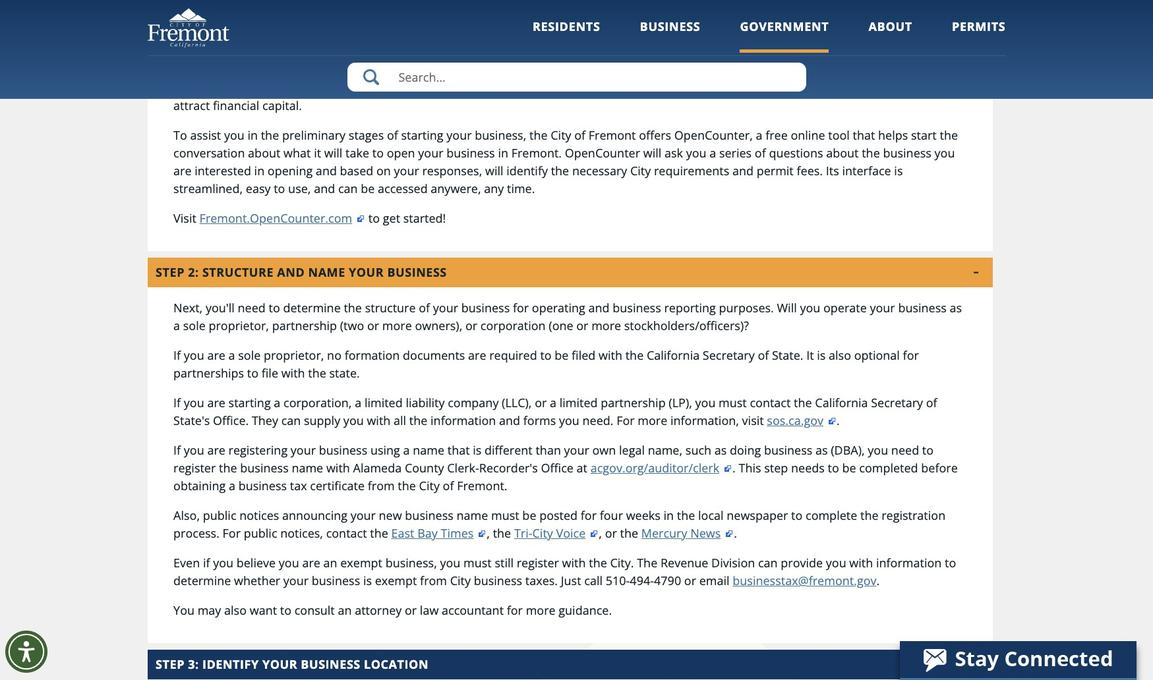 Task type: describe. For each thing, give the bounding box(es) containing it.
also, public notices announcing your new business name must be posted for four weeks in the local newspaper to complete the registration process. for public notices, contact the
[[174, 508, 946, 541]]

forms
[[524, 413, 556, 429]]

are right documents
[[468, 348, 486, 363]]

law
[[420, 603, 439, 619]]

tri-
[[514, 526, 533, 541]]

to up on on the top left of page
[[372, 145, 384, 161]]

also inside the if you are a sole proprietor, no formation documents are required to be filed with the california secretary of state. it is also optional for partnerships to file with the state.
[[829, 348, 851, 363]]

to
[[174, 127, 187, 143]]

the inside "even if you believe you are an exempt business, you must still register with the city. the revenue division can provide you with information to determine whether your business is exempt from city business taxes. just call 510-494-4790 or email"
[[589, 555, 607, 571]]

the up interface
[[862, 145, 880, 161]]

recorder's
[[479, 460, 538, 476]]

open
[[387, 145, 415, 161]]

with right filed
[[599, 348, 623, 363]]

in down financial in the left of the page
[[248, 127, 258, 143]]

1 vertical spatial your
[[262, 657, 298, 673]]

fremont. inside to assist you in the preliminary stages of starting your business, the city of fremont offers opencounter, a free online tool that helps start the conversation about what it will take to open your business in fremont. opencounter will ask you a series of questions about the business you are interested in opening and based on your responses, will identify the necessary city requirements and permit fees. its interface is streamlined, easy to use, and can be accessed anywere, any time.
[[512, 145, 562, 161]]

a up the forms
[[550, 395, 557, 411]]

1 limited from the left
[[365, 395, 403, 411]]

the right complete
[[861, 508, 879, 524]]

your inside "even if you believe you are an exempt business, you must still register with the city. the revenue division can provide you with information to determine whether your business is exempt from city business taxes. just call 510-494-4790 or email"
[[283, 573, 309, 589]]

for inside next, you'll need to determine the structure of your business for operating and business reporting purposes. will you operate your business as a sole proprietor, partnership (two or more owners), or corporation (one or more stockholders/officers)?
[[513, 300, 529, 316]]

tab list containing step 1: develop a business plan
[[147, 20, 993, 681]]

(lp),
[[669, 395, 692, 411]]

visit fremont.opencounter.com
[[174, 210, 352, 226]]

of inside spending time crafting a well thought out business plan helps you evaluate your idea, estimate costs, and determine the strengths and weaknesses of your proposal. a business plan serves as an important tool to help raise money and is usually required to apply for a loan to attract financial capital.
[[243, 80, 254, 96]]

must inside 'if you are starting a corporation, a limited liability company (llc), or a limited partnership (lp), you must contact the california secretary of state's office. they can supply you with all the information and forms you need. for more information, visit'
[[719, 395, 747, 411]]

state's
[[174, 413, 210, 429]]

to left use,
[[274, 181, 285, 197]]

you right the assist
[[224, 127, 245, 143]]

completed
[[860, 460, 918, 476]]

. inside . this step needs to be completed before obtaining a business tax certificate from the city of fremont.
[[733, 460, 736, 476]]

or down four
[[605, 526, 617, 541]]

to right loan
[[929, 80, 940, 96]]

a left the free
[[756, 127, 763, 143]]

helps inside spending time crafting a well thought out business plan helps you evaluate your idea, estimate costs, and determine the strengths and weaknesses of your proposal. a business plan serves as an important tool to help raise money and is usually required to apply for a loan to attract financial capital.
[[484, 62, 513, 78]]

city down offers
[[630, 163, 651, 179]]

documents
[[403, 348, 465, 363]]

a inside . this step needs to be completed before obtaining a business tax certificate from the city of fremont.
[[229, 478, 235, 494]]

raise
[[626, 80, 652, 96]]

out
[[383, 62, 402, 78]]

preliminary
[[282, 127, 346, 143]]

partnerships
[[174, 365, 244, 381]]

you inside next, you'll need to determine the structure of your business for operating and business reporting purposes. will you operate your business as a sole proprietor, partnership (two or more owners), or corporation (one or more stockholders/officers)?
[[800, 300, 821, 316]]

serves
[[430, 80, 465, 96]]

the right filed
[[626, 348, 644, 363]]

get
[[383, 210, 400, 226]]

acgov.org/auditor/clerk
[[591, 460, 720, 476]]

you down notices,
[[279, 555, 299, 571]]

or right (one
[[577, 318, 589, 334]]

mercury news link
[[642, 526, 734, 541]]

to left file
[[247, 365, 259, 381]]

from inside . this step needs to be completed before obtaining a business tax certificate from the city of fremont.
[[368, 478, 395, 494]]

attract
[[174, 98, 210, 113]]

interface
[[842, 163, 891, 179]]

will
[[777, 300, 797, 316]]

you up state's
[[184, 395, 204, 411]]

need.
[[583, 413, 614, 429]]

city inside . this step needs to be completed before obtaining a business tax certificate from the city of fremont.
[[419, 478, 440, 494]]

are inside "even if you believe you are an exempt business, you must still register with the city. the revenue division can provide you with information to determine whether your business is exempt from city business taxes. just call 510-494-4790 or email"
[[302, 555, 320, 571]]

or right owners),
[[466, 318, 478, 334]]

business down still
[[474, 573, 522, 589]]

the down capital.
[[261, 127, 279, 143]]

business inside also, public notices announcing your new business name must be posted for four weeks in the local newspaper to complete the registration process. for public notices, contact the
[[405, 508, 454, 524]]

permits link
[[952, 18, 1006, 52]]

city up opencounter
[[551, 127, 572, 143]]

need inside next, you'll need to determine the structure of your business for operating and business reporting purposes. will you operate your business as a sole proprietor, partnership (two or more owners), or corporation (one or more stockholders/officers)?
[[238, 300, 266, 316]]

registering
[[229, 443, 288, 458]]

that inside if you are registering your business using a name that is different than your own legal name, such as doing business as (dba), you need to register the business name with alameda county clerk-recorder's office at
[[448, 443, 470, 458]]

business down out
[[351, 80, 400, 96]]

2 horizontal spatial will
[[643, 145, 662, 161]]

city down "posted"
[[533, 526, 553, 541]]

0 horizontal spatial public
[[203, 508, 236, 524]]

tool inside spending time crafting a well thought out business plan helps you evaluate your idea, estimate costs, and determine the strengths and weaknesses of your proposal. a business plan serves as an important tool to help raise money and is usually required to apply for a loan to attract financial capital.
[[559, 80, 581, 96]]

is inside spending time crafting a well thought out business plan helps you evaluate your idea, estimate costs, and determine the strengths and weaknesses of your proposal. a business plan serves as an important tool to help raise money and is usually required to apply for a loan to attract financial capital.
[[721, 80, 730, 96]]

at
[[577, 460, 588, 476]]

strengths
[[840, 62, 892, 78]]

you down the start
[[935, 145, 955, 161]]

2 limited from the left
[[560, 395, 598, 411]]

the up 'identify'
[[530, 127, 548, 143]]

0 vertical spatial your
[[349, 264, 384, 280]]

time
[[228, 62, 253, 78]]

the right all
[[409, 413, 428, 429]]

optional
[[855, 348, 900, 363]]

business down registering
[[240, 460, 289, 476]]

a right develop
[[262, 26, 270, 42]]

1 vertical spatial public
[[244, 526, 277, 541]]

using
[[371, 443, 400, 458]]

or inside 'if you are starting a corporation, a limited liability company (llc), or a limited partnership (lp), you must contact the california secretary of state's office. they can supply you with all the information and forms you need. for more information, visit'
[[535, 395, 547, 411]]

the up sos.ca.gov link
[[794, 395, 812, 411]]

for inside also, public notices announcing your new business name must be posted for four weeks in the local newspaper to complete the registration process. for public notices, contact the
[[223, 526, 241, 541]]

step for step 3: identify your business location
[[156, 657, 185, 673]]

0 vertical spatial name
[[413, 443, 445, 458]]

the right 'identify'
[[551, 163, 569, 179]]

an inside spending time crafting a well thought out business plan helps you evaluate your idea, estimate costs, and determine the strengths and weaknesses of your proposal. a business plan serves as an important tool to help raise money and is usually required to apply for a loan to attract financial capital.
[[484, 80, 498, 96]]

must inside "even if you believe you are an exempt business, you must still register with the city. the revenue division can provide you with information to determine whether your business is exempt from city business taxes. just call 510-494-4790 or email"
[[464, 555, 492, 571]]

business up serves
[[405, 62, 453, 78]]

as inside spending time crafting a well thought out business plan helps you evaluate your idea, estimate costs, and determine the strengths and weaknesses of your proposal. a business plan serves as an important tool to help raise money and is usually required to apply for a loan to attract financial capital.
[[468, 80, 481, 96]]

the left the tri-
[[493, 526, 511, 541]]

guidance.
[[559, 603, 612, 619]]

if you are registering your business using a name that is different than your own legal name, such as doing business as (dba), you need to register the business name with alameda county clerk-recorder's office at
[[174, 443, 934, 476]]

, or the mercury news
[[599, 526, 721, 541]]

news
[[691, 526, 721, 541]]

to down (one
[[540, 348, 552, 363]]

no
[[327, 348, 342, 363]]

can inside 'if you are starting a corporation, a limited liability company (llc), or a limited partnership (lp), you must contact the california secretary of state's office. they can supply you with all the information and forms you need. for more information, visit'
[[281, 413, 301, 429]]

more down taxes.
[[526, 603, 556, 619]]

with down complete
[[850, 555, 873, 571]]

0 horizontal spatial name
[[292, 460, 323, 476]]

whether
[[234, 573, 280, 589]]

fremont.opencounter.com
[[200, 210, 352, 226]]

if for if you are starting a corporation, a limited liability company (llc), or a limited partnership (lp), you must contact the california secretary of state's office. they can supply you with all the information and forms you need. for more information, visit
[[174, 395, 181, 411]]

the right the start
[[940, 127, 958, 143]]

a inside the if you are a sole proprietor, no formation documents are required to be filed with the california secretary of state. it is also optional for partnerships to file with the state.
[[229, 348, 235, 363]]

businesstax@fremont.gov .
[[733, 573, 880, 589]]

new
[[379, 508, 402, 524]]

with right file
[[281, 365, 305, 381]]

the inside if you are registering your business using a name that is different than your own legal name, such as doing business as (dba), you need to register the business name with alameda county clerk-recorder's office at
[[219, 460, 237, 476]]

need inside if you are registering your business using a name that is different than your own legal name, such as doing business as (dba), you need to register the business name with alameda county clerk-recorder's office at
[[892, 443, 919, 458]]

be inside also, public notices announcing your new business name must be posted for four weeks in the local newspaper to complete the registration process. for public notices, contact the
[[523, 508, 537, 524]]

0 horizontal spatial plan
[[403, 80, 427, 96]]

(two
[[340, 318, 364, 334]]

california inside the if you are a sole proprietor, no formation documents are required to be filed with the california secretary of state. it is also optional for partnerships to file with the state.
[[647, 348, 700, 363]]

with up just
[[562, 555, 586, 571]]

proposal.
[[285, 80, 337, 96]]

be inside to assist you in the preliminary stages of starting your business, the city of fremont offers opencounter, a free online tool that helps start the conversation about what it will take to open your business in fremont. opencounter will ask you a series of questions about the business you are interested in opening and based on your responses, will identify the necessary city requirements and permit fees. its interface is streamlined, easy to use, and can be accessed anywere, any time.
[[361, 181, 375, 197]]

reporting
[[664, 300, 716, 316]]

permits
[[952, 18, 1006, 34]]

name inside also, public notices announcing your new business name must be posted for four weeks in the local newspaper to complete the registration process. for public notices, contact the
[[457, 508, 488, 524]]

for right the accountant
[[507, 603, 523, 619]]

of up opencounter
[[575, 127, 586, 143]]

0 vertical spatial exempt
[[340, 555, 383, 571]]

secretary inside 'if you are starting a corporation, a limited liability company (llc), or a limited partnership (lp), you must contact the california secretary of state's office. they can supply you with all the information and forms you need. for more information, visit'
[[871, 395, 923, 411]]

doing
[[730, 443, 761, 458]]

to left get
[[369, 210, 380, 226]]

residents link
[[533, 18, 601, 52]]

sole inside the if you are a sole proprietor, no formation documents are required to be filed with the california secretary of state. it is also optional for partnerships to file with the state.
[[238, 348, 261, 363]]

as inside next, you'll need to determine the structure of your business for operating and business reporting purposes. will you operate your business as a sole proprietor, partnership (two or more owners), or corporation (one or more stockholders/officers)?
[[950, 300, 962, 316]]

to assist you in the preliminary stages of starting your business, the city of fremont offers opencounter, a free online tool that helps start the conversation about what it will take to open your business in fremont. opencounter will ask you a series of questions about the business you are interested in opening and based on your responses, will identify the necessary city requirements and permit fees. its interface is streamlined, easy to use, and can be accessed anywere, any time.
[[174, 127, 958, 197]]

stay connected image
[[900, 642, 1136, 679]]

(dba),
[[831, 443, 865, 458]]

proprietor, inside the if you are a sole proprietor, no formation documents are required to be filed with the california secretary of state. it is also optional for partnerships to file with the state.
[[264, 348, 324, 363]]

notices
[[240, 508, 279, 524]]

business up responses,
[[447, 145, 495, 161]]

and right use,
[[314, 181, 335, 197]]

required inside the if you are a sole proprietor, no formation documents are required to be filed with the california secretary of state. it is also optional for partnerships to file with the state.
[[489, 348, 537, 363]]

certificate
[[310, 478, 365, 494]]

also,
[[174, 508, 200, 524]]

obtaining
[[174, 478, 226, 494]]

business link
[[640, 18, 701, 52]]

from inside "even if you believe you are an exempt business, you must still register with the city. the revenue division can provide you with information to determine whether your business is exempt from city business taxes. just call 510-494-4790 or email"
[[420, 573, 447, 589]]

to inside next, you'll need to determine the structure of your business for operating and business reporting purposes. will you operate your business as a sole proprietor, partnership (two or more owners), or corporation (one or more stockholders/officers)?
[[269, 300, 280, 316]]

of up permit on the top right of the page
[[755, 145, 766, 161]]

local
[[698, 508, 724, 524]]

notices,
[[280, 526, 323, 541]]

and down series
[[733, 163, 754, 179]]

of up open
[[387, 127, 398, 143]]

newspaper
[[727, 508, 788, 524]]

a left loan
[[892, 80, 899, 96]]

are inside 'if you are starting a corporation, a limited liability company (llc), or a limited partnership (lp), you must contact the california secretary of state's office. they can supply you with all the information and forms you need. for more information, visit'
[[207, 395, 225, 411]]

starting inside 'if you are starting a corporation, a limited liability company (llc), or a limited partnership (lp), you must contact the california secretary of state's office. they can supply you with all the information and forms you need. for more information, visit'
[[229, 395, 271, 411]]

, the tri-city voice
[[487, 526, 586, 541]]

1:
[[188, 26, 199, 42]]

purposes.
[[719, 300, 774, 316]]

more down structure
[[382, 318, 412, 334]]

in up the easy
[[254, 163, 265, 179]]

you left the need.
[[559, 413, 580, 429]]

partnership inside next, you'll need to determine the structure of your business for operating and business reporting purposes. will you operate your business as a sole proprietor, partnership (two or more owners), or corporation (one or more stockholders/officers)?
[[272, 318, 337, 334]]

an for business,
[[324, 555, 337, 571]]

a down state.
[[355, 395, 362, 411]]

business up certificate
[[319, 443, 368, 458]]

the down "new"
[[370, 526, 388, 541]]

government
[[740, 18, 829, 34]]

business down consult
[[301, 657, 361, 673]]

business, inside "even if you believe you are an exempt business, you must still register with the city. the revenue division can provide you with information to determine whether your business is exempt from city business taxes. just call 510-494-4790 or email"
[[386, 555, 437, 571]]

contact inside 'if you are starting a corporation, a limited liability company (llc), or a limited partnership (lp), you must contact the california secretary of state's office. they can supply you with all the information and forms you need. for more information, visit'
[[750, 395, 791, 411]]

take
[[346, 145, 369, 161]]

help
[[598, 80, 623, 96]]

of inside 'if you are starting a corporation, a limited liability company (llc), or a limited partnership (lp), you must contact the california secretary of state's office. they can supply you with all the information and forms you need. for more information, visit'
[[926, 395, 938, 411]]

loan
[[902, 80, 926, 96]]

0 horizontal spatial will
[[324, 145, 343, 161]]

and up loan
[[895, 62, 916, 78]]

business up consult
[[312, 573, 360, 589]]

can inside "even if you believe you are an exempt business, you must still register with the city. the revenue division can provide you with information to determine whether your business is exempt from city business taxes. just call 510-494-4790 or email"
[[758, 555, 778, 571]]

businesstax@fremont.gov link
[[733, 573, 877, 589]]

determine inside next, you'll need to determine the structure of your business for operating and business reporting purposes. will you operate your business as a sole proprietor, partnership (two or more owners), or corporation (one or more stockholders/officers)?
[[283, 300, 341, 316]]

contact inside also, public notices announcing your new business name must be posted for four weeks in the local newspaper to complete the registration process. for public notices, contact the
[[326, 526, 367, 541]]

needs
[[791, 460, 825, 476]]

4790
[[654, 573, 681, 589]]

a inside next, you'll need to determine the structure of your business for operating and business reporting purposes. will you operate your business as a sole proprietor, partnership (two or more owners), or corporation (one or more stockholders/officers)?
[[174, 318, 180, 334]]

and left name
[[277, 264, 305, 280]]

be inside . this step needs to be completed before obtaining a business tax certificate from the city of fremont.
[[843, 460, 856, 476]]

and down costs,
[[697, 80, 718, 96]]

step 1: develop a business plan
[[156, 26, 370, 42]]

you may also want to consult an attorney or law accountant for more guidance.
[[174, 603, 612, 619]]

a down opencounter,
[[710, 145, 716, 161]]

a up they
[[274, 395, 281, 411]]

business up corporation
[[461, 300, 510, 316]]

taxes.
[[526, 573, 558, 589]]

and inside 'if you are starting a corporation, a limited liability company (llc), or a limited partnership (lp), you must contact the california secretary of state's office. they can supply you with all the information and forms you need. for more information, visit'
[[499, 413, 520, 429]]

must inside also, public notices announcing your new business name must be posted for four weeks in the local newspaper to complete the registration process. for public notices, contact the
[[491, 508, 519, 524]]

or left the law
[[405, 603, 417, 619]]

division
[[712, 555, 755, 571]]

business up estimate
[[640, 18, 701, 34]]

ask
[[665, 145, 683, 161]]

develop
[[202, 26, 258, 42]]

streamlined,
[[174, 181, 243, 197]]

still
[[495, 555, 514, 571]]

government link
[[740, 18, 829, 52]]

the left state.
[[308, 365, 326, 381]]

(llc),
[[502, 395, 532, 411]]

before
[[922, 460, 958, 476]]

1 horizontal spatial will
[[485, 163, 504, 179]]

the up mercury news link
[[677, 508, 695, 524]]

0 vertical spatial plan
[[456, 62, 480, 78]]

you right if
[[213, 555, 234, 571]]

partnership inside 'if you are starting a corporation, a limited liability company (llc), or a limited partnership (lp), you must contact the california secretary of state's office. they can supply you with all the information and forms you need. for more information, visit'
[[601, 395, 666, 411]]

any
[[484, 181, 504, 197]]

helps inside to assist you in the preliminary stages of starting your business, the city of fremont offers opencounter, a free online tool that helps start the conversation about what it will take to open your business in fremont. opencounter will ask you a series of questions about the business you are interested in opening and based on your responses, will identify the necessary city requirements and permit fees. its interface is streamlined, easy to use, and can be accessed anywere, any time.
[[879, 127, 908, 143]]

posted
[[540, 508, 578, 524]]

are up partnerships
[[207, 348, 225, 363]]

you up information,
[[695, 395, 716, 411]]

you down times
[[440, 555, 461, 571]]

legal
[[619, 443, 645, 458]]

of inside the if you are a sole proprietor, no formation documents are required to be filed with the california secretary of state. it is also optional for partnerships to file with the state.
[[758, 348, 769, 363]]

is inside to assist you in the preliminary stages of starting your business, the city of fremont offers opencounter, a free online tool that helps start the conversation about what it will take to open your business in fremont. opencounter will ask you a series of questions about the business you are interested in opening and based on your responses, will identify the necessary city requirements and permit fees. its interface is streamlined, easy to use, and can be accessed anywere, any time.
[[895, 163, 903, 179]]

a left well
[[301, 62, 308, 78]]

four
[[600, 508, 623, 524]]

more inside 'if you are starting a corporation, a limited liability company (llc), or a limited partnership (lp), you must contact the california secretary of state's office. they can supply you with all the information and forms you need. for more information, visit'
[[638, 413, 668, 429]]

1 about from the left
[[248, 145, 281, 161]]

and up usually
[[734, 62, 755, 78]]

the inside . this step needs to be completed before obtaining a business tax certificate from the city of fremont.
[[398, 478, 416, 494]]

the inside spending time crafting a well thought out business plan helps you evaluate your idea, estimate costs, and determine the strengths and weaknesses of your proposal. a business plan serves as an important tool to help raise money and is usually required to apply for a loan to attract financial capital.
[[819, 62, 837, 78]]

more up filed
[[592, 318, 621, 334]]

you up requirements
[[686, 145, 707, 161]]

and down it
[[316, 163, 337, 179]]

business up "optional"
[[899, 300, 947, 316]]



Task type: vqa. For each thing, say whether or not it's contained in the screenshot.
CAME
no



Task type: locate. For each thing, give the bounding box(es) containing it.
business, up 'identify'
[[475, 127, 527, 143]]

is inside "even if you believe you are an exempt business, you must still register with the city. the revenue division can provide you with information to determine whether your business is exempt from city business taxes. just call 510-494-4790 or email"
[[363, 573, 372, 589]]

sole inside next, you'll need to determine the structure of your business for operating and business reporting purposes. will you operate your business as a sole proprietor, partnership (two or more owners), or corporation (one or more stockholders/officers)?
[[183, 318, 206, 334]]

spending time crafting a well thought out business plan helps you evaluate your idea, estimate costs, and determine the strengths and weaknesses of your proposal. a business plan serves as an important tool to help raise money and is usually required to apply for a loan to attract financial capital.
[[174, 62, 940, 113]]

1 horizontal spatial about
[[827, 145, 859, 161]]

the
[[637, 555, 658, 571]]

if you are starting a corporation, a limited liability company (llc), or a limited partnership (lp), you must contact the california secretary of state's office. they can supply you with all the information and forms you need. for more information, visit
[[174, 395, 938, 429]]

510-
[[606, 573, 630, 589]]

step for step 2: structure and name your business
[[156, 264, 185, 280]]

determine inside spending time crafting a well thought out business plan helps you evaluate your idea, estimate costs, and determine the strengths and weaknesses of your proposal. a business plan serves as an important tool to help raise money and is usually required to apply for a loan to attract financial capital.
[[758, 62, 815, 78]]

2 vertical spatial must
[[464, 555, 492, 571]]

1 horizontal spatial for
[[617, 413, 635, 429]]

for right "optional"
[[903, 348, 919, 363]]

1 step from the top
[[156, 26, 185, 42]]

announcing
[[282, 508, 348, 524]]

company
[[448, 395, 499, 411]]

for up corporation
[[513, 300, 529, 316]]

business up structure
[[387, 264, 447, 280]]

2 horizontal spatial can
[[758, 555, 778, 571]]

1 vertical spatial secretary
[[871, 395, 923, 411]]

or up the forms
[[535, 395, 547, 411]]

you up partnerships
[[184, 348, 204, 363]]

the down county
[[398, 478, 416, 494]]

in up mercury
[[664, 508, 674, 524]]

0 horizontal spatial for
[[223, 526, 241, 541]]

city
[[551, 127, 572, 143], [630, 163, 651, 179], [419, 478, 440, 494], [533, 526, 553, 541], [450, 573, 471, 589]]

0 vertical spatial an
[[484, 80, 498, 96]]

if for if you are registering your business using a name that is different than your own legal name, such as doing business as (dba), you need to register the business name with alameda county clerk-recorder's office at
[[174, 443, 181, 458]]

need right you'll
[[238, 300, 266, 316]]

plan left serves
[[403, 80, 427, 96]]

0 vertical spatial business,
[[475, 127, 527, 143]]

1 , from the left
[[487, 526, 490, 541]]

city up the accountant
[[450, 573, 471, 589]]

step
[[765, 460, 788, 476]]

business, inside to assist you in the preliminary stages of starting your business, the city of fremont offers opencounter, a free online tool that helps start the conversation about what it will take to open your business in fremont. opencounter will ask you a series of questions about the business you are interested in opening and based on your responses, will identify the necessary city requirements and permit fees. its interface is streamlined, easy to use, and can be accessed anywere, any time.
[[475, 127, 527, 143]]

1 if from the top
[[174, 348, 181, 363]]

city inside "even if you believe you are an exempt business, you must still register with the city. the revenue division can provide you with information to determine whether your business is exempt from city business taxes. just call 510-494-4790 or email"
[[450, 573, 471, 589]]

the up 'call' on the right of page
[[589, 555, 607, 571]]

is
[[721, 80, 730, 96], [895, 163, 903, 179], [817, 348, 826, 363], [473, 443, 482, 458], [363, 573, 372, 589]]

and inside next, you'll need to determine the structure of your business for operating and business reporting purposes. will you operate your business as a sole proprietor, partnership (two or more owners), or corporation (one or more stockholders/officers)?
[[589, 300, 610, 316]]

proprietor, inside next, you'll need to determine the structure of your business for operating and business reporting purposes. will you operate your business as a sole proprietor, partnership (two or more owners), or corporation (one or more stockholders/officers)?
[[209, 318, 269, 334]]

state.
[[772, 348, 804, 363]]

costs,
[[699, 62, 731, 78]]

or
[[367, 318, 379, 334], [466, 318, 478, 334], [577, 318, 589, 334], [535, 395, 547, 411], [605, 526, 617, 541], [684, 573, 696, 589], [405, 603, 417, 619]]

2 horizontal spatial determine
[[758, 62, 815, 78]]

0 vertical spatial public
[[203, 508, 236, 524]]

information,
[[671, 413, 739, 429]]

well
[[311, 62, 333, 78]]

east
[[391, 526, 415, 541]]

or inside "even if you believe you are an exempt business, you must still register with the city. the revenue division can provide you with information to determine whether your business is exempt from city business taxes. just call 510-494-4790 or email"
[[684, 573, 696, 589]]

to left help
[[584, 80, 595, 96]]

necessary
[[572, 163, 627, 179]]

0 horizontal spatial limited
[[365, 395, 403, 411]]

your right identify
[[262, 657, 298, 673]]

0 horizontal spatial fremont.
[[457, 478, 508, 494]]

of up owners),
[[419, 300, 430, 316]]

business, down east
[[386, 555, 437, 571]]

register inside if you are registering your business using a name that is different than your own legal name, such as doing business as (dba), you need to register the business name with alameda county clerk-recorder's office at
[[174, 460, 216, 476]]

they
[[252, 413, 278, 429]]

you right provide
[[826, 555, 847, 571]]

starting up they
[[229, 395, 271, 411]]

about
[[869, 18, 913, 34]]

1 horizontal spatial tool
[[829, 127, 850, 143]]

1 horizontal spatial information
[[876, 555, 942, 571]]

acgov.org/auditor/clerk link
[[591, 460, 733, 476]]

1 vertical spatial register
[[517, 555, 559, 571]]

1 horizontal spatial secretary
[[871, 395, 923, 411]]

all
[[394, 413, 406, 429]]

1 horizontal spatial fremont.
[[512, 145, 562, 161]]

0 horizontal spatial starting
[[229, 395, 271, 411]]

be inside the if you are a sole proprietor, no formation documents are required to be filed with the california secretary of state. it is also optional for partnerships to file with the state.
[[555, 348, 569, 363]]

can right they
[[281, 413, 301, 429]]

stockholders/officers)?
[[624, 318, 749, 334]]

next,
[[174, 300, 203, 316]]

1 vertical spatial tool
[[829, 127, 850, 143]]

want
[[250, 603, 277, 619]]

california inside 'if you are starting a corporation, a limited liability company (llc), or a limited partnership (lp), you must contact the california secretary of state's office. they can supply you with all the information and forms you need. for more information, visit'
[[815, 395, 868, 411]]

0 vertical spatial register
[[174, 460, 216, 476]]

limited
[[365, 395, 403, 411], [560, 395, 598, 411]]

if inside the if you are a sole proprietor, no formation documents are required to be filed with the california secretary of state. it is also optional for partnerships to file with the state.
[[174, 348, 181, 363]]

limited up all
[[365, 395, 403, 411]]

tri-city voice link
[[514, 526, 599, 541]]

of inside next, you'll need to determine the structure of your business for operating and business reporting purposes. will you operate your business as a sole proprietor, partnership (two or more owners), or corporation (one or more stockholders/officers)?
[[419, 300, 430, 316]]

supply
[[304, 413, 340, 429]]

with inside if you are registering your business using a name that is different than your own legal name, such as doing business as (dba), you need to register the business name with alameda county clerk-recorder's office at
[[326, 460, 350, 476]]

0 vertical spatial determine
[[758, 62, 815, 78]]

0 vertical spatial need
[[238, 300, 266, 316]]

Search text field
[[347, 63, 806, 92]]

business up well
[[274, 26, 333, 42]]

3:
[[188, 657, 199, 673]]

if
[[174, 348, 181, 363], [174, 395, 181, 411], [174, 443, 181, 458]]

name up county
[[413, 443, 445, 458]]

to inside also, public notices announcing your new business name must be posted for four weeks in the local newspaper to complete the registration process. for public notices, contact the
[[791, 508, 803, 524]]

an for or
[[338, 603, 352, 619]]

0 vertical spatial that
[[853, 127, 875, 143]]

0 vertical spatial tool
[[559, 80, 581, 96]]

you down state's
[[184, 443, 204, 458]]

1 vertical spatial plan
[[403, 80, 427, 96]]

starting inside to assist you in the preliminary stages of starting your business, the city of fremont offers opencounter, a free online tool that helps start the conversation about what it will take to open your business in fremont. opencounter will ask you a series of questions about the business you are interested in opening and based on your responses, will identify the necessary city requirements and permit fees. its interface is streamlined, easy to use, and can be accessed anywere, any time.
[[401, 127, 444, 143]]

0 horizontal spatial sole
[[183, 318, 206, 334]]

for inside also, public notices announcing your new business name must be posted for four weeks in the local newspaper to complete the registration process. for public notices, contact the
[[581, 508, 597, 524]]

your inside also, public notices announcing your new business name must be posted for four weeks in the local newspaper to complete the registration process. for public notices, contact the
[[351, 508, 376, 524]]

what
[[284, 145, 311, 161]]

the down weeks
[[620, 526, 638, 541]]

use,
[[288, 181, 311, 197]]

a down next,
[[174, 318, 180, 334]]

business up bay
[[405, 508, 454, 524]]

register
[[174, 460, 216, 476], [517, 555, 559, 571]]

0 horizontal spatial helps
[[484, 62, 513, 78]]

1 horizontal spatial sole
[[238, 348, 261, 363]]

to inside if you are registering your business using a name that is different than your own legal name, such as doing business as (dba), you need to register the business name with alameda county clerk-recorder's office at
[[923, 443, 934, 458]]

complete
[[806, 508, 858, 524]]

2 if from the top
[[174, 395, 181, 411]]

free
[[766, 127, 788, 143]]

1 horizontal spatial determine
[[283, 300, 341, 316]]

0 vertical spatial fremont.
[[512, 145, 562, 161]]

3 if from the top
[[174, 443, 181, 458]]

from up the law
[[420, 573, 447, 589]]

3 step from the top
[[156, 657, 185, 673]]

to inside "even if you believe you are an exempt business, you must still register with the city. the revenue division can provide you with information to determine whether your business is exempt from city business taxes. just call 510-494-4790 or email"
[[945, 555, 956, 571]]

secretary inside the if you are a sole proprietor, no formation documents are required to be filed with the california secretary of state. it is also optional for partnerships to file with the state.
[[703, 348, 755, 363]]

will
[[324, 145, 343, 161], [643, 145, 662, 161], [485, 163, 504, 179]]

tab list
[[147, 20, 993, 681]]

contact down announcing
[[326, 526, 367, 541]]

it
[[314, 145, 321, 161]]

accessed
[[378, 181, 428, 197]]

0 horizontal spatial an
[[324, 555, 337, 571]]

about up opening
[[248, 145, 281, 161]]

required right usually
[[774, 80, 822, 96]]

are
[[174, 163, 192, 179], [207, 348, 225, 363], [468, 348, 486, 363], [207, 395, 225, 411], [207, 443, 225, 458], [302, 555, 320, 571]]

2 horizontal spatial an
[[484, 80, 498, 96]]

with inside 'if you are starting a corporation, a limited liability company (llc), or a limited partnership (lp), you must contact the california secretary of state's office. they can supply you with all the information and forms you need. for more information, visit'
[[367, 413, 391, 429]]

sole up partnerships
[[238, 348, 261, 363]]

1 horizontal spatial partnership
[[601, 395, 666, 411]]

visit
[[174, 210, 196, 226]]

0 horizontal spatial from
[[368, 478, 395, 494]]

contact
[[750, 395, 791, 411], [326, 526, 367, 541]]

is inside the if you are a sole proprietor, no formation documents are required to be filed with the california secretary of state. it is also optional for partnerships to file with the state.
[[817, 348, 826, 363]]

2 vertical spatial an
[[338, 603, 352, 619]]

of down clerk-
[[443, 478, 454, 494]]

and right operating
[[589, 300, 610, 316]]

need
[[238, 300, 266, 316], [892, 443, 919, 458]]

0 vertical spatial from
[[368, 478, 395, 494]]

1 horizontal spatial business,
[[475, 127, 527, 143]]

if inside if you are registering your business using a name that is different than your own legal name, such as doing business as (dba), you need to register the business name with alameda county clerk-recorder's office at
[[174, 443, 181, 458]]

plan up serves
[[456, 62, 480, 78]]

proprietor, down you'll
[[209, 318, 269, 334]]

0 vertical spatial must
[[719, 395, 747, 411]]

owners),
[[415, 318, 463, 334]]

business up notices
[[239, 478, 287, 494]]

0 vertical spatial proprietor,
[[209, 318, 269, 334]]

will up any
[[485, 163, 504, 179]]

business up step
[[764, 443, 813, 458]]

required down corporation
[[489, 348, 537, 363]]

register up taxes.
[[517, 555, 559, 571]]

partnership up the need.
[[601, 395, 666, 411]]

sos.ca.gov link
[[767, 413, 837, 429]]

2 about from the left
[[827, 145, 859, 161]]

determine inside "even if you believe you are an exempt business, you must still register with the city. the revenue division can provide you with information to determine whether your business is exempt from city business taxes. just call 510-494-4790 or email"
[[174, 573, 231, 589]]

1 vertical spatial also
[[224, 603, 247, 619]]

. this step needs to be completed before obtaining a business tax certificate from the city of fremont.
[[174, 460, 958, 494]]

you right supply
[[344, 413, 364, 429]]

than
[[536, 443, 561, 458]]

filed
[[572, 348, 596, 363]]

the inside next, you'll need to determine the structure of your business for operating and business reporting purposes. will you operate your business as a sole proprietor, partnership (two or more owners), or corporation (one or more stockholders/officers)?
[[344, 300, 362, 316]]

0 vertical spatial information
[[431, 413, 496, 429]]

1 horizontal spatial from
[[420, 573, 447, 589]]

to right want
[[280, 603, 292, 619]]

crafting
[[256, 62, 298, 78]]

the left strengths
[[819, 62, 837, 78]]

1 vertical spatial need
[[892, 443, 919, 458]]

can inside to assist you in the preliminary stages of starting your business, the city of fremont offers opencounter, a free online tool that helps start the conversation about what it will take to open your business in fremont. opencounter will ask you a series of questions about the business you are interested in opening and based on your responses, will identify the necessary city requirements and permit fees. its interface is streamlined, easy to use, and can be accessed anywere, any time.
[[338, 181, 358, 197]]

corporation,
[[284, 395, 352, 411]]

own
[[593, 443, 616, 458]]

to down registration at the bottom right
[[945, 555, 956, 571]]

0 horizontal spatial about
[[248, 145, 281, 161]]

you right will
[[800, 300, 821, 316]]

for
[[617, 413, 635, 429], [223, 526, 241, 541]]

determine down government link
[[758, 62, 815, 78]]

believe
[[237, 555, 276, 571]]

to left apply
[[825, 80, 837, 96]]

need up completed at the right bottom
[[892, 443, 919, 458]]

1 horizontal spatial that
[[853, 127, 875, 143]]

from down alameda
[[368, 478, 395, 494]]

1 vertical spatial name
[[292, 460, 323, 476]]

if for if you are a sole proprietor, no formation documents are required to be filed with the california secretary of state. it is also optional for partnerships to file with the state.
[[174, 348, 181, 363]]

an down announcing
[[324, 555, 337, 571]]

even
[[174, 555, 200, 571]]

1 vertical spatial step
[[156, 264, 185, 280]]

name
[[308, 264, 345, 280]]

you up completed at the right bottom
[[868, 443, 889, 458]]

important
[[501, 80, 556, 96]]

business
[[640, 18, 701, 34], [274, 26, 333, 42], [387, 264, 447, 280], [301, 657, 361, 673]]

tool inside to assist you in the preliminary stages of starting your business, the city of fremont offers opencounter, a free online tool that helps start the conversation about what it will take to open your business in fremont. opencounter will ask you a series of questions about the business you are interested in opening and based on your responses, will identify the necessary city requirements and permit fees. its interface is streamlined, easy to use, and can be accessed anywere, any time.
[[829, 127, 850, 143]]

1 vertical spatial business,
[[386, 555, 437, 571]]

step for step 1: develop a business plan
[[156, 26, 185, 42]]

0 horizontal spatial contact
[[326, 526, 367, 541]]

plan
[[337, 26, 370, 42]]

1 horizontal spatial ,
[[599, 526, 602, 541]]

1 horizontal spatial can
[[338, 181, 358, 197]]

0 horizontal spatial tool
[[559, 80, 581, 96]]

information inside "even if you believe you are an exempt business, you must still register with the city. the revenue division can provide you with information to determine whether your business is exempt from city business taxes. just call 510-494-4790 or email"
[[876, 555, 942, 571]]

to get started!
[[365, 210, 446, 226]]

2 vertical spatial name
[[457, 508, 488, 524]]

0 horizontal spatial that
[[448, 443, 470, 458]]

you inside the if you are a sole proprietor, no formation documents are required to be filed with the california secretary of state. it is also optional for partnerships to file with the state.
[[184, 348, 204, 363]]

register up obtaining
[[174, 460, 216, 476]]

required inside spending time crafting a well thought out business plan helps you evaluate your idea, estimate costs, and determine the strengths and weaknesses of your proposal. a business plan serves as an important tool to help raise money and is usually required to apply for a loan to attract financial capital.
[[774, 80, 822, 96]]

2 vertical spatial determine
[[174, 573, 231, 589]]

for inside spending time crafting a well thought out business plan helps you evaluate your idea, estimate costs, and determine the strengths and weaknesses of your proposal. a business plan serves as an important tool to help raise money and is usually required to apply for a loan to attract financial capital.
[[873, 80, 889, 96]]

fremont.
[[512, 145, 562, 161], [457, 478, 508, 494]]

public
[[203, 508, 236, 524], [244, 526, 277, 541]]

1 horizontal spatial public
[[244, 526, 277, 541]]

1 horizontal spatial your
[[349, 264, 384, 280]]

for inside 'if you are starting a corporation, a limited liability company (llc), or a limited partnership (lp), you must contact the california secretary of state's office. they can supply you with all the information and forms you need. for more information, visit'
[[617, 413, 635, 429]]

about link
[[869, 18, 913, 52]]

is right it
[[817, 348, 826, 363]]

you inside spending time crafting a well thought out business plan helps you evaluate your idea, estimate costs, and determine the strengths and weaknesses of your proposal. a business plan serves as an important tool to help raise money and is usually required to apply for a loan to attract financial capital.
[[516, 62, 537, 78]]

that inside to assist you in the preliminary stages of starting your business, the city of fremont offers opencounter, a free online tool that helps start the conversation about what it will take to open your business in fremont. opencounter will ask you a series of questions about the business you are interested in opening and based on your responses, will identify the necessary city requirements and permit fees. its interface is streamlined, easy to use, and can be accessed anywere, any time.
[[853, 127, 875, 143]]

0 horizontal spatial required
[[489, 348, 537, 363]]

of inside . this step needs to be completed before obtaining a business tax certificate from the city of fremont.
[[443, 478, 454, 494]]

2 vertical spatial if
[[174, 443, 181, 458]]

requirements
[[654, 163, 730, 179]]

also right may
[[224, 603, 247, 619]]

, for , the tri-city voice
[[487, 526, 490, 541]]

its
[[826, 163, 839, 179]]

0 vertical spatial partnership
[[272, 318, 337, 334]]

1 vertical spatial that
[[448, 443, 470, 458]]

city.
[[610, 555, 634, 571]]

0 horizontal spatial determine
[[174, 573, 231, 589]]

exempt up attorney
[[340, 555, 383, 571]]

county
[[405, 460, 444, 476]]

0 horizontal spatial partnership
[[272, 318, 337, 334]]

business inside . this step needs to be completed before obtaining a business tax certificate from the city of fremont.
[[239, 478, 287, 494]]

register inside "even if you believe you are an exempt business, you must still register with the city. the revenue division can provide you with information to determine whether your business is exempt from city business taxes. just call 510-494-4790 or email"
[[517, 555, 559, 571]]

for down notices
[[223, 526, 241, 541]]

2 vertical spatial can
[[758, 555, 778, 571]]

your right name
[[349, 264, 384, 280]]

business,
[[475, 127, 527, 143], [386, 555, 437, 571]]

1 horizontal spatial register
[[517, 555, 559, 571]]

2:
[[188, 264, 199, 280]]

of up before
[[926, 395, 938, 411]]

or right (two
[[367, 318, 379, 334]]

1 vertical spatial required
[[489, 348, 537, 363]]

1 horizontal spatial helps
[[879, 127, 908, 143]]

in up 'identify'
[[498, 145, 508, 161]]

if up partnerships
[[174, 348, 181, 363]]

0 vertical spatial secretary
[[703, 348, 755, 363]]

are inside to assist you in the preliminary stages of starting your business, the city of fremont offers opencounter, a free online tool that helps start the conversation about what it will take to open your business in fremont. opencounter will ask you a series of questions about the business you are interested in opening and based on your responses, will identify the necessary city requirements and permit fees. its interface is streamlined, easy to use, and can be accessed anywere, any time.
[[174, 163, 192, 179]]

1 vertical spatial information
[[876, 555, 942, 571]]

to down step 2: structure and name your business on the top of page
[[269, 300, 280, 316]]

1 horizontal spatial need
[[892, 443, 919, 458]]

an left important
[[484, 80, 498, 96]]

0 horizontal spatial need
[[238, 300, 266, 316]]

1 vertical spatial can
[[281, 413, 301, 429]]

0 horizontal spatial information
[[431, 413, 496, 429]]

0 vertical spatial can
[[338, 181, 358, 197]]

in inside also, public notices announcing your new business name must be posted for four weeks in the local newspaper to complete the registration process. for public notices, contact the
[[664, 508, 674, 524]]

2 , from the left
[[599, 526, 602, 541]]

about
[[248, 145, 281, 161], [827, 145, 859, 161]]

1 vertical spatial contact
[[326, 526, 367, 541]]

proprietor, up file
[[264, 348, 324, 363]]

starting
[[401, 127, 444, 143], [229, 395, 271, 411]]

next, you'll need to determine the structure of your business for operating and business reporting purposes. will you operate your business as a sole proprietor, partnership (two or more owners), or corporation (one or more stockholders/officers)?
[[174, 300, 962, 334]]

determine down step 2: structure and name your business on the top of page
[[283, 300, 341, 316]]

tool right online
[[829, 127, 850, 143]]

1 vertical spatial california
[[815, 395, 868, 411]]

are inside if you are registering your business using a name that is different than your own legal name, such as doing business as (dba), you need to register the business name with alameda county clerk-recorder's office at
[[207, 443, 225, 458]]

permit
[[757, 163, 794, 179]]

a inside if you are registering your business using a name that is different than your own legal name, such as doing business as (dba), you need to register the business name with alameda county clerk-recorder's office at
[[403, 443, 410, 458]]

secretary down "optional"
[[871, 395, 923, 411]]

0 vertical spatial sole
[[183, 318, 206, 334]]

information
[[431, 413, 496, 429], [876, 555, 942, 571]]

exempt up you may also want to consult an attorney or law accountant for more guidance.
[[375, 573, 417, 589]]

stages
[[349, 127, 384, 143]]

are up streamlined,
[[174, 163, 192, 179]]

to inside . this step needs to be completed before obtaining a business tax certificate from the city of fremont.
[[828, 460, 839, 476]]

0 vertical spatial contact
[[750, 395, 791, 411]]

0 vertical spatial required
[[774, 80, 822, 96]]

and down (llc),
[[499, 413, 520, 429]]

also right it
[[829, 348, 851, 363]]

1 horizontal spatial also
[[829, 348, 851, 363]]

, for , or the mercury news
[[599, 526, 602, 541]]

0 horizontal spatial business,
[[386, 555, 437, 571]]

information inside 'if you are starting a corporation, a limited liability company (llc), or a limited partnership (lp), you must contact the california secretary of state's office. they can supply you with all the information and forms you need. for more information, visit'
[[431, 413, 496, 429]]

of down time at the left top of the page
[[243, 80, 254, 96]]

anywere,
[[431, 181, 481, 197]]

opencounter
[[565, 145, 640, 161]]

1 vertical spatial exempt
[[375, 573, 417, 589]]

0 vertical spatial step
[[156, 26, 185, 42]]

1 vertical spatial proprietor,
[[264, 348, 324, 363]]

if inside 'if you are starting a corporation, a limited liability company (llc), or a limited partnership (lp), you must contact the california secretary of state's office. they can supply you with all the information and forms you need. for more information, visit'
[[174, 395, 181, 411]]

sole
[[183, 318, 206, 334], [238, 348, 261, 363]]

, down four
[[599, 526, 602, 541]]

1 vertical spatial must
[[491, 508, 519, 524]]

0 vertical spatial also
[[829, 348, 851, 363]]

your
[[590, 62, 615, 78], [257, 80, 282, 96], [447, 127, 472, 143], [418, 145, 444, 161], [394, 163, 419, 179], [433, 300, 458, 316], [870, 300, 895, 316], [291, 443, 316, 458], [564, 443, 590, 458], [351, 508, 376, 524], [283, 573, 309, 589]]

fremont. inside . this step needs to be completed before obtaining a business tax certificate from the city of fremont.
[[457, 478, 508, 494]]

0 vertical spatial helps
[[484, 62, 513, 78]]

1 horizontal spatial name
[[413, 443, 445, 458]]

is inside if you are registering your business using a name that is different than your own legal name, such as doing business as (dba), you need to register the business name with alameda county clerk-recorder's office at
[[473, 443, 482, 458]]

california up sos.ca.gov link
[[815, 395, 868, 411]]

started!
[[403, 210, 446, 226]]

0 horizontal spatial ,
[[487, 526, 490, 541]]

2 step from the top
[[156, 264, 185, 280]]

public down notices
[[244, 526, 277, 541]]

responses,
[[422, 163, 482, 179]]

the up (two
[[344, 300, 362, 316]]

can left provide
[[758, 555, 778, 571]]

business up stockholders/officers)?
[[613, 300, 661, 316]]

name,
[[648, 443, 683, 458]]

a right "using" at the left bottom
[[403, 443, 410, 458]]

1 vertical spatial if
[[174, 395, 181, 411]]

0 vertical spatial for
[[617, 413, 635, 429]]

opencounter,
[[675, 127, 753, 143]]

even if you believe you are an exempt business, you must still register with the city. the revenue division can provide you with information to determine whether your business is exempt from city business taxes. just call 510-494-4790 or email
[[174, 555, 956, 589]]

for inside the if you are a sole proprietor, no formation documents are required to be filed with the california secretary of state. it is also optional for partnerships to file with the state.
[[903, 348, 919, 363]]

0 horizontal spatial also
[[224, 603, 247, 619]]

business down the start
[[883, 145, 932, 161]]



